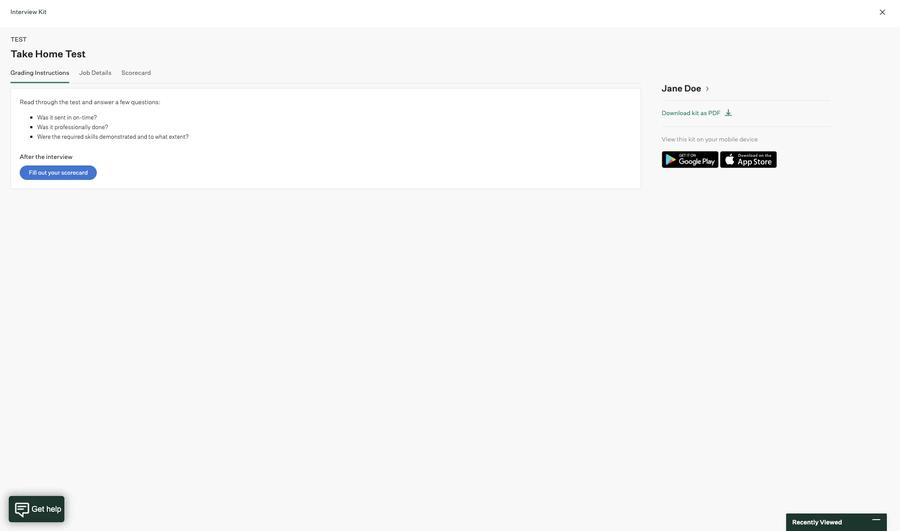 Task type: vqa. For each thing, say whether or not it's contained in the screenshot.
Profile
no



Task type: locate. For each thing, give the bounding box(es) containing it.
0 vertical spatial and
[[82, 98, 93, 106]]

skills
[[85, 133, 98, 140]]

was down 'through'
[[37, 114, 48, 121]]

2 vertical spatial the
[[35, 153, 45, 160]]

on
[[697, 135, 705, 143]]

fill
[[29, 169, 37, 176]]

download kit as pdf link
[[662, 107, 736, 119]]

kit left on
[[689, 135, 696, 143]]

your right out
[[48, 169, 60, 176]]

it
[[50, 114, 53, 121], [50, 124, 53, 131]]

jane
[[662, 83, 683, 94]]

device
[[740, 135, 758, 143]]

0 vertical spatial was
[[37, 114, 48, 121]]

the inside was it sent in on-time? was it professionally done? were the required skills demonstrated and to what extent?
[[52, 133, 61, 140]]

kit left the as
[[692, 109, 700, 117]]

as
[[701, 109, 708, 117]]

your right on
[[706, 135, 718, 143]]

a
[[115, 98, 119, 106]]

2 it from the top
[[50, 124, 53, 131]]

mobile
[[720, 135, 739, 143]]

1 vertical spatial was
[[37, 124, 48, 131]]

it up were
[[50, 124, 53, 131]]

download
[[662, 109, 691, 117]]

the right the after
[[35, 153, 45, 160]]

kit
[[38, 8, 47, 15]]

0 horizontal spatial your
[[48, 169, 60, 176]]

jane doe link
[[662, 83, 710, 94]]

through
[[36, 98, 58, 106]]

it left sent
[[50, 114, 53, 121]]

was up were
[[37, 124, 48, 131]]

0 horizontal spatial and
[[82, 98, 93, 106]]

and
[[82, 98, 93, 106], [138, 133, 147, 140]]

0 vertical spatial your
[[706, 135, 718, 143]]

kit
[[692, 109, 700, 117], [689, 135, 696, 143]]

scorecard link
[[122, 69, 151, 81]]

1 vertical spatial it
[[50, 124, 53, 131]]

0 vertical spatial it
[[50, 114, 53, 121]]

grading instructions link
[[11, 69, 69, 81]]

read through the test and answer a few questions:
[[20, 98, 161, 106]]

viewed
[[821, 519, 843, 527]]

your
[[706, 135, 718, 143], [48, 169, 60, 176]]

after the interview
[[20, 153, 73, 160]]

the right were
[[52, 133, 61, 140]]

doe
[[685, 83, 702, 94]]

the
[[59, 98, 68, 106], [52, 133, 61, 140], [35, 153, 45, 160]]

and right test
[[82, 98, 93, 106]]

take
[[11, 48, 33, 59]]

view this kit on your mobile device
[[662, 135, 758, 143]]

scorecard
[[61, 169, 88, 176]]

the left test
[[59, 98, 68, 106]]

out
[[38, 169, 47, 176]]

test
[[70, 98, 81, 106]]

extent?
[[169, 133, 189, 140]]

was
[[37, 114, 48, 121], [37, 124, 48, 131]]

answer
[[94, 98, 114, 106]]

home
[[35, 48, 63, 59]]

what
[[155, 133, 168, 140]]

details
[[92, 69, 112, 76]]

interview kit
[[11, 8, 47, 15]]

recently viewed
[[793, 519, 843, 527]]

this
[[677, 135, 688, 143]]

download kit as pdf
[[662, 109, 721, 117]]

1 was from the top
[[37, 114, 48, 121]]

and left to
[[138, 133, 147, 140]]

1 horizontal spatial your
[[706, 135, 718, 143]]

done?
[[92, 124, 108, 131]]

1 horizontal spatial and
[[138, 133, 147, 140]]

1 vertical spatial the
[[52, 133, 61, 140]]

were
[[37, 133, 51, 140]]

questions:
[[131, 98, 161, 106]]

on-
[[73, 114, 82, 121]]

1 vertical spatial and
[[138, 133, 147, 140]]

1 it from the top
[[50, 114, 53, 121]]

interview
[[11, 8, 37, 15]]

sent
[[54, 114, 66, 121]]

to
[[149, 133, 154, 140]]



Task type: describe. For each thing, give the bounding box(es) containing it.
scorecard
[[122, 69, 151, 76]]

1 vertical spatial your
[[48, 169, 60, 176]]

pdf
[[709, 109, 721, 117]]

jane doe
[[662, 83, 702, 94]]

take home test
[[11, 48, 86, 59]]

few
[[120, 98, 130, 106]]

time?
[[82, 114, 97, 121]]

2 was from the top
[[37, 124, 48, 131]]

0 vertical spatial kit
[[692, 109, 700, 117]]

test
[[11, 36, 27, 43]]

professionally
[[54, 124, 91, 131]]

was it sent in on-time? was it professionally done? were the required skills demonstrated and to what extent?
[[37, 114, 189, 140]]

interview
[[46, 153, 73, 160]]

test
[[65, 48, 86, 59]]

recently
[[793, 519, 819, 527]]

1 vertical spatial kit
[[689, 135, 696, 143]]

required
[[62, 133, 84, 140]]

close image
[[878, 7, 889, 18]]

grading instructions
[[11, 69, 69, 76]]

job details link
[[79, 69, 112, 81]]

read
[[20, 98, 34, 106]]

job details
[[79, 69, 112, 76]]

instructions
[[35, 69, 69, 76]]

fill out your scorecard link
[[20, 165, 97, 180]]

demonstrated
[[99, 133, 136, 140]]

fill out your scorecard
[[29, 169, 88, 176]]

after
[[20, 153, 34, 160]]

0 vertical spatial the
[[59, 98, 68, 106]]

job
[[79, 69, 90, 76]]

grading
[[11, 69, 34, 76]]

in
[[67, 114, 72, 121]]

view
[[662, 135, 676, 143]]

and inside was it sent in on-time? was it professionally done? were the required skills demonstrated and to what extent?
[[138, 133, 147, 140]]



